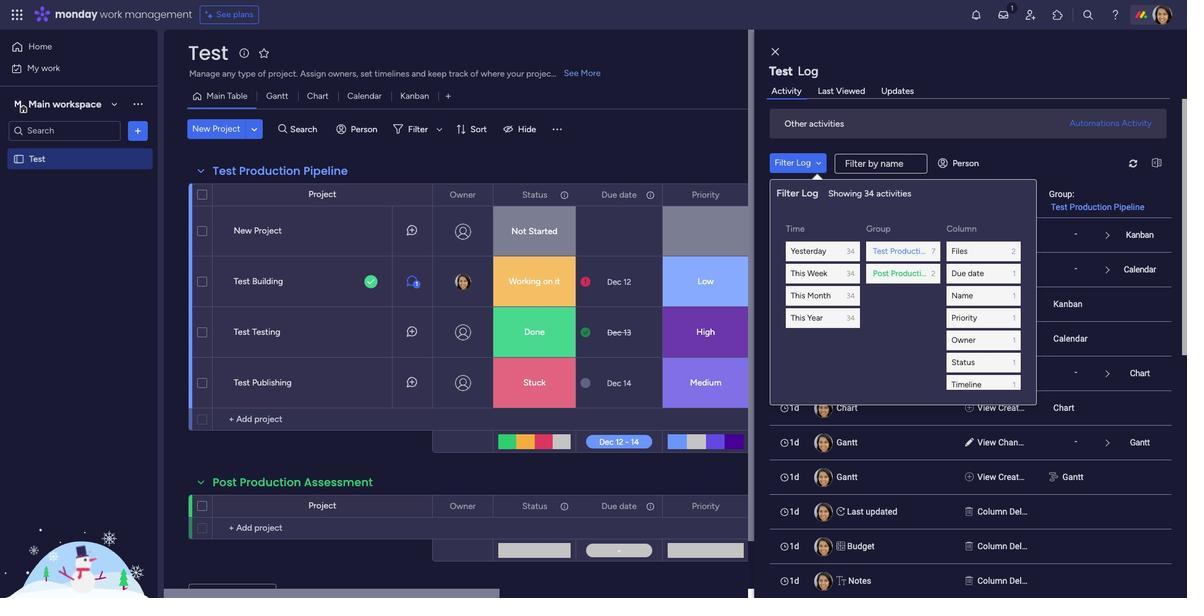 Task type: vqa. For each thing, say whether or not it's contained in the screenshot.
v2 info image
no



Task type: describe. For each thing, give the bounding box(es) containing it.
group: test production pipeline
[[1050, 189, 1145, 212]]

other
[[785, 118, 808, 129]]

1 options image from the left
[[476, 185, 484, 206]]

2 vertical spatial pipeline
[[932, 247, 960, 256]]

post production assessment inside field
[[213, 475, 373, 491]]

0 vertical spatial person
[[351, 124, 378, 135]]

list box containing group:
[[770, 183, 1172, 599]]

1 status field from the top
[[520, 188, 551, 202]]

not started
[[512, 226, 558, 237]]

add view image
[[446, 92, 451, 101]]

2 vertical spatial priority
[[692, 501, 720, 512]]

view created for calendar
[[978, 334, 1029, 344]]

v2 search image
[[278, 122, 287, 136]]

main table
[[207, 91, 248, 101]]

view changed for chart
[[978, 369, 1033, 379]]

group
[[867, 224, 891, 234]]

dec for done
[[608, 328, 622, 338]]

set
[[361, 69, 373, 79]]

1 for status
[[1013, 359, 1017, 367]]

0 horizontal spatial person button
[[331, 119, 385, 139]]

column for second dapulse binline o image from the bottom
[[978, 507, 1008, 517]]

building
[[252, 277, 283, 287]]

home button
[[7, 37, 133, 57]]

manage any type of project. assign owners, set timelines and keep track of where your project stands.
[[189, 69, 584, 79]]

workspace selection element
[[12, 97, 103, 113]]

1 vertical spatial filter log
[[777, 187, 819, 199]]

1 horizontal spatial post production assessment
[[874, 269, 977, 278]]

2 horizontal spatial new
[[837, 196, 854, 205]]

date for post production assessment
[[620, 501, 637, 512]]

this week
[[791, 269, 828, 278]]

test down "close" icon
[[770, 64, 793, 79]]

Test field
[[185, 39, 231, 67]]

1 vertical spatial activities
[[877, 189, 912, 199]]

v2 edit image for calendar
[[966, 264, 974, 277]]

dapulse plus image for kanban
[[966, 298, 974, 311]]

calendar button
[[338, 87, 391, 106]]

week
[[808, 269, 828, 278]]

yesterday
[[791, 247, 827, 256]]

3 v2 edit image from the top
[[966, 368, 974, 381]]

project down the post production assessment field
[[309, 501, 337, 512]]

9 1d from the top
[[790, 507, 800, 517]]

plans
[[233, 9, 254, 20]]

working
[[509, 277, 541, 287]]

2 vertical spatial status
[[523, 501, 548, 512]]

see more
[[564, 68, 601, 79]]

table
[[227, 91, 248, 101]]

column for first dapulse binline o image from the bottom
[[978, 577, 1008, 587]]

1 dapulse binline o image from the top
[[966, 506, 974, 519]]

1 horizontal spatial person button
[[933, 153, 987, 173]]

work for monday
[[100, 7, 122, 22]]

1 vertical spatial test production pipeline
[[874, 247, 960, 256]]

add to favorites image
[[258, 47, 270, 59]]

2 status field from the top
[[520, 500, 551, 514]]

new project button
[[187, 119, 246, 139]]

showing
[[829, 189, 863, 199]]

2 vertical spatial new project
[[234, 226, 282, 236]]

changed for chart
[[999, 369, 1033, 379]]

dec 13
[[608, 328, 632, 338]]

and
[[412, 69, 426, 79]]

calendar inside calendar button
[[347, 91, 382, 101]]

my
[[27, 63, 39, 73]]

Test Production Pipeline field
[[210, 163, 351, 179]]

column information image for status
[[560, 190, 570, 200]]

where
[[481, 69, 505, 79]]

monday work management
[[55, 7, 192, 22]]

2 for post production assessment
[[932, 269, 936, 278]]

created for chart
[[999, 403, 1029, 413]]

manage
[[189, 69, 220, 79]]

6 1d from the top
[[790, 403, 800, 413]]

workspace
[[53, 98, 101, 110]]

automations activity button
[[1066, 114, 1158, 134]]

timeline
[[952, 380, 982, 390]]

2 vertical spatial dec
[[607, 379, 622, 388]]

column information image for status
[[560, 502, 570, 512]]

activity inside button
[[1123, 118, 1153, 129]]

year
[[808, 314, 823, 323]]

testing
[[252, 327, 281, 338]]

menu image
[[551, 123, 564, 135]]

owners,
[[328, 69, 358, 79]]

v2 edit image for kanban
[[966, 229, 974, 242]]

Search field
[[287, 121, 325, 138]]

notes
[[849, 577, 872, 587]]

files
[[952, 247, 968, 256]]

this for this week
[[791, 269, 806, 278]]

hide
[[518, 124, 537, 135]]

1 for name
[[1013, 292, 1017, 300]]

project.
[[268, 69, 298, 79]]

on
[[543, 277, 553, 287]]

home
[[28, 41, 52, 52]]

see plans
[[216, 9, 254, 20]]

14
[[624, 379, 632, 388]]

any
[[222, 69, 236, 79]]

7 1d from the top
[[790, 438, 800, 448]]

dec 14
[[607, 379, 632, 388]]

group:
[[1050, 189, 1075, 199]]

6 view from the top
[[978, 403, 997, 413]]

test left testing
[[234, 327, 250, 338]]

track
[[449, 69, 469, 79]]

assign
[[300, 69, 326, 79]]

stuck
[[524, 378, 546, 389]]

close image
[[772, 47, 780, 57]]

search everything image
[[1083, 9, 1095, 21]]

8 1d from the top
[[790, 473, 800, 483]]

high
[[697, 327, 715, 338]]

project inside new project button
[[213, 124, 241, 134]]

10 1d from the top
[[790, 542, 800, 552]]

dec 12
[[608, 277, 632, 287]]

invite members image
[[1025, 9, 1038, 21]]

2 + add project text field from the top
[[219, 522, 319, 536]]

2 vertical spatial log
[[802, 187, 819, 199]]

filter inside button
[[775, 158, 795, 168]]

0 vertical spatial assessment
[[933, 269, 977, 278]]

project up building
[[254, 226, 282, 236]]

34 for this month
[[847, 292, 856, 300]]

more
[[581, 68, 601, 79]]

created for calendar
[[999, 334, 1029, 344]]

this month
[[791, 291, 831, 301]]

0 vertical spatial priority
[[692, 190, 720, 200]]

test inside group: test production pipeline
[[1052, 202, 1068, 212]]

this for this year
[[791, 314, 806, 323]]

m
[[14, 99, 22, 109]]

column deleted for budget
[[978, 542, 1039, 552]]

project down test production pipeline field
[[309, 189, 337, 200]]

1 horizontal spatial post
[[874, 269, 890, 278]]

automations
[[1070, 118, 1120, 129]]

view created for kanban
[[978, 299, 1029, 309]]

last viewed
[[818, 86, 866, 96]]

other activities
[[785, 118, 845, 129]]

column deleted for notes
[[978, 577, 1039, 587]]

Search in workspace field
[[26, 124, 103, 138]]

post inside the post production assessment field
[[213, 475, 237, 491]]

created for kanban
[[999, 299, 1029, 309]]

1 vertical spatial due date
[[952, 269, 985, 278]]

filter log inside button
[[775, 158, 812, 168]]

inbox image
[[998, 9, 1010, 21]]

0 horizontal spatial activity
[[772, 86, 802, 96]]

arrow down image
[[432, 122, 447, 137]]

Filter by name field
[[835, 154, 928, 174]]

2 1d from the top
[[790, 230, 800, 240]]

34 for this year
[[847, 314, 856, 323]]

test left building
[[234, 277, 250, 287]]

see for see plans
[[216, 9, 231, 20]]

working on it
[[509, 277, 561, 287]]

test up manage
[[188, 39, 228, 67]]

due date field for post production assessment
[[599, 500, 640, 514]]

new inside button
[[192, 124, 211, 134]]

sort
[[471, 124, 487, 135]]

dapulse binline o image
[[966, 541, 974, 554]]

2 priority field from the top
[[689, 500, 723, 514]]

test list box
[[0, 146, 158, 337]]

hide button
[[498, 119, 544, 139]]

time
[[786, 224, 805, 234]]

not
[[512, 226, 527, 237]]

help button
[[1083, 564, 1126, 584]]

chart inside button
[[307, 91, 329, 101]]

1 vertical spatial owner
[[952, 336, 976, 345]]

gantt button
[[257, 87, 298, 106]]

refresh image
[[1124, 159, 1144, 168]]

test testing
[[234, 327, 281, 338]]

lottie animation image
[[0, 474, 158, 599]]

1 + add project text field from the top
[[219, 413, 319, 428]]

0 vertical spatial owner
[[450, 190, 476, 200]]

test inside field
[[213, 163, 236, 179]]

name
[[952, 291, 974, 301]]

lottie animation element
[[0, 474, 158, 599]]

v2 edit image for gantt
[[966, 437, 974, 450]]

3 view from the top
[[978, 299, 997, 309]]

done
[[525, 327, 545, 338]]

1 vertical spatial new project
[[837, 196, 884, 205]]

timelines
[[375, 69, 410, 79]]

keep
[[428, 69, 447, 79]]

updated
[[866, 507, 898, 517]]

2 dapulse binline o image from the top
[[966, 575, 974, 588]]

view created for chart
[[978, 403, 1029, 413]]

1 button
[[392, 257, 432, 307]]

my work
[[27, 63, 60, 73]]

column information image for due date
[[646, 502, 656, 512]]

1 vertical spatial date
[[969, 269, 985, 278]]



Task type: locate. For each thing, give the bounding box(es) containing it.
v2 edit image down dapulse plus icon
[[966, 368, 974, 381]]

3 view created from the top
[[978, 403, 1029, 413]]

automations activity
[[1070, 118, 1153, 129]]

1 image
[[1007, 1, 1018, 15]]

1 vertical spatial priority
[[952, 314, 978, 323]]

it
[[555, 277, 561, 287]]

2 vertical spatial due
[[602, 501, 618, 512]]

new project down the main table button
[[192, 124, 241, 134]]

monday
[[55, 7, 97, 22]]

pipeline inside group: test production pipeline
[[1115, 202, 1145, 212]]

main inside workspace selection element
[[28, 98, 50, 110]]

v2 edit image
[[966, 229, 974, 242], [966, 264, 974, 277], [966, 368, 974, 381], [966, 437, 974, 450]]

assessment
[[933, 269, 977, 278], [304, 475, 373, 491]]

34 right yesterday
[[847, 247, 856, 256]]

month
[[808, 291, 831, 301]]

view created
[[978, 299, 1029, 309], [978, 334, 1029, 344], [978, 403, 1029, 413], [978, 473, 1029, 483]]

production
[[239, 163, 301, 179], [1070, 202, 1113, 212], [891, 247, 930, 256], [892, 269, 931, 278], [240, 475, 301, 491]]

pipeline down refresh icon
[[1115, 202, 1145, 212]]

new project inside button
[[192, 124, 241, 134]]

1d
[[790, 196, 800, 205], [790, 230, 800, 240], [790, 265, 800, 275], [790, 299, 800, 309], [790, 334, 800, 344], [790, 403, 800, 413], [790, 438, 800, 448], [790, 473, 800, 483], [790, 507, 800, 517], [790, 542, 800, 552], [790, 577, 800, 587]]

activity up refresh icon
[[1123, 118, 1153, 129]]

v2 overdue deadline image
[[581, 276, 591, 288]]

+ add project text field down publishing
[[219, 413, 319, 428]]

4 view from the top
[[978, 334, 997, 344]]

2 vertical spatial filter
[[777, 187, 800, 199]]

3 changed from the top
[[999, 369, 1033, 379]]

view created down timeline
[[978, 403, 1029, 413]]

v2 done deadline image
[[581, 327, 591, 339]]

2 down 7
[[932, 269, 936, 278]]

see left more
[[564, 68, 579, 79]]

0 vertical spatial person button
[[331, 119, 385, 139]]

new down filter by name field
[[837, 196, 854, 205]]

log down other
[[797, 158, 812, 168]]

filter log button
[[770, 153, 827, 173]]

this left the "year" at the right bottom of page
[[791, 314, 806, 323]]

project
[[527, 69, 555, 79]]

deleted for budget
[[1010, 542, 1039, 552]]

dapulse binline o image up dapulse binline o icon
[[966, 506, 974, 519]]

project up group
[[857, 196, 884, 205]]

filter log down filter log button
[[777, 187, 819, 199]]

assessment inside the post production assessment field
[[304, 475, 373, 491]]

kanban button
[[391, 87, 439, 106]]

0 vertical spatial dec
[[608, 277, 622, 287]]

0 horizontal spatial see
[[216, 9, 231, 20]]

2 due date field from the top
[[599, 500, 640, 514]]

due
[[602, 190, 618, 200], [952, 269, 967, 278], [602, 501, 618, 512]]

view changed
[[978, 230, 1033, 240], [978, 265, 1033, 275], [978, 369, 1033, 379], [978, 438, 1033, 448]]

work right my
[[41, 63, 60, 73]]

see inside see plans button
[[216, 9, 231, 20]]

+ Add project text field
[[219, 413, 319, 428], [219, 522, 319, 536]]

see
[[216, 9, 231, 20], [564, 68, 579, 79]]

view created left dapulse timeline column icon
[[978, 473, 1029, 483]]

13
[[624, 328, 632, 338]]

test down group:
[[1052, 202, 1068, 212]]

log up last viewed
[[798, 64, 819, 79]]

dapulse plus image for chart
[[966, 402, 974, 415]]

34 right showing at the right of the page
[[865, 189, 875, 199]]

dapulse binline o image down dapulse binline o icon
[[966, 575, 974, 588]]

1 horizontal spatial column information image
[[646, 502, 656, 512]]

activities
[[810, 118, 845, 129], [877, 189, 912, 199]]

+ add project text field down the post production assessment field
[[219, 522, 319, 536]]

1 of from the left
[[258, 69, 266, 79]]

34 right the month
[[847, 292, 856, 300]]

person button
[[331, 119, 385, 139], [933, 153, 987, 173]]

1 vertical spatial post production assessment
[[213, 475, 373, 491]]

this year
[[791, 314, 823, 323]]

0 horizontal spatial post
[[213, 475, 237, 491]]

0 vertical spatial dapulse plus image
[[966, 298, 974, 311]]

pipeline down search 'field'
[[304, 163, 348, 179]]

3 column deleted from the top
[[978, 577, 1039, 587]]

2 vertical spatial owner
[[450, 501, 476, 512]]

1 vertical spatial this
[[791, 291, 806, 301]]

updates
[[882, 86, 915, 96]]

medium
[[691, 378, 722, 389]]

2 dapulse plus image from the top
[[966, 402, 974, 415]]

new down the main table button
[[192, 124, 211, 134]]

test building
[[234, 277, 283, 287]]

0 vertical spatial log
[[798, 64, 819, 79]]

2 view changed from the top
[[978, 265, 1033, 275]]

3 view changed from the top
[[978, 369, 1033, 379]]

column for dapulse binline o icon
[[978, 542, 1008, 552]]

dec left 13
[[608, 328, 622, 338]]

test log
[[770, 64, 819, 79]]

showing 34 activities
[[829, 189, 912, 199]]

1 this from the top
[[791, 269, 806, 278]]

activity
[[772, 86, 802, 96], [1123, 118, 1153, 129]]

my work button
[[7, 58, 133, 78]]

0 vertical spatial deleted
[[1010, 507, 1039, 517]]

2 created from the top
[[999, 334, 1029, 344]]

2 column deleted from the top
[[978, 542, 1039, 552]]

test down group
[[874, 247, 889, 256]]

0 vertical spatial owner field
[[447, 188, 479, 202]]

view changed for kanban
[[978, 230, 1033, 240]]

1 horizontal spatial angle down image
[[816, 159, 822, 168]]

11 1d from the top
[[790, 577, 800, 587]]

0 vertical spatial + add project text field
[[219, 413, 319, 428]]

Due date field
[[599, 188, 640, 202], [599, 500, 640, 514]]

james peterson image
[[1153, 5, 1173, 25]]

dec left '12'
[[608, 277, 622, 287]]

1 vertical spatial person button
[[933, 153, 987, 173]]

0 vertical spatial see
[[216, 9, 231, 20]]

main for main workspace
[[28, 98, 50, 110]]

column deleted
[[978, 507, 1039, 517], [978, 542, 1039, 552], [978, 577, 1039, 587]]

project down the main table button
[[213, 124, 241, 134]]

1 horizontal spatial test production pipeline
[[874, 247, 960, 256]]

show board description image
[[237, 47, 252, 59]]

owner
[[450, 190, 476, 200], [952, 336, 976, 345], [450, 501, 476, 512]]

filter left arrow down "image"
[[409, 124, 428, 135]]

0 horizontal spatial 2
[[932, 269, 936, 278]]

work inside my work button
[[41, 63, 60, 73]]

4 changed from the top
[[999, 438, 1033, 448]]

angle down image
[[252, 125, 258, 134], [816, 159, 822, 168]]

Priority field
[[689, 188, 723, 202], [689, 500, 723, 514]]

1 horizontal spatial activities
[[877, 189, 912, 199]]

main
[[207, 91, 225, 101], [28, 98, 50, 110]]

Post Production Assessment field
[[210, 475, 376, 491]]

0 horizontal spatial of
[[258, 69, 266, 79]]

column information image
[[560, 190, 570, 200], [646, 502, 656, 512]]

34 right week
[[847, 269, 856, 278]]

filter down other
[[775, 158, 795, 168]]

1 view changed from the top
[[978, 230, 1033, 240]]

1 inside button
[[416, 281, 418, 288]]

4 v2 edit image from the top
[[966, 437, 974, 450]]

test production pipeline inside test production pipeline field
[[213, 163, 348, 179]]

4 1d from the top
[[790, 299, 800, 309]]

this for this month
[[791, 291, 806, 301]]

1 for due date
[[1013, 269, 1017, 278]]

main right workspace icon
[[28, 98, 50, 110]]

0 vertical spatial activities
[[810, 118, 845, 129]]

1 horizontal spatial see
[[564, 68, 579, 79]]

0 horizontal spatial angle down image
[[252, 125, 258, 134]]

1 vertical spatial column information image
[[646, 502, 656, 512]]

0 vertical spatial status
[[523, 190, 548, 200]]

0 horizontal spatial activities
[[810, 118, 845, 129]]

help image
[[1110, 9, 1122, 21]]

column information image for due date
[[646, 190, 656, 200]]

34 for yesterday
[[847, 247, 856, 256]]

Owner field
[[447, 188, 479, 202], [447, 500, 479, 514]]

1 vertical spatial status
[[952, 358, 976, 367]]

test production pipeline down v2 search "image"
[[213, 163, 348, 179]]

0 vertical spatial column deleted
[[978, 507, 1039, 517]]

log inside filter log button
[[797, 158, 812, 168]]

help
[[1093, 568, 1116, 580]]

budget
[[848, 542, 875, 552]]

v2 edit image up files
[[966, 229, 974, 242]]

main left table
[[207, 91, 225, 101]]

3 this from the top
[[791, 314, 806, 323]]

1 1d from the top
[[790, 196, 800, 205]]

1 vertical spatial pipeline
[[1115, 202, 1145, 212]]

0 vertical spatial due date
[[602, 190, 637, 200]]

4 created from the top
[[999, 473, 1029, 483]]

filter log down other
[[775, 158, 812, 168]]

column information image
[[646, 190, 656, 200], [560, 502, 570, 512]]

of
[[258, 69, 266, 79], [471, 69, 479, 79]]

1 vertical spatial filter
[[775, 158, 795, 168]]

2 changed from the top
[[999, 265, 1033, 275]]

1 vertical spatial post
[[213, 475, 237, 491]]

chart
[[307, 91, 329, 101], [1131, 369, 1151, 379], [837, 403, 858, 413], [1054, 403, 1075, 413]]

0 vertical spatial activity
[[772, 86, 802, 96]]

0 horizontal spatial new
[[192, 124, 211, 134]]

4 view created from the top
[[978, 473, 1029, 483]]

apps image
[[1052, 9, 1065, 21]]

last updated
[[848, 507, 898, 517]]

1 vertical spatial column deleted
[[978, 542, 1039, 552]]

34 for this week
[[847, 269, 856, 278]]

filter inside popup button
[[409, 124, 428, 135]]

2
[[1012, 247, 1017, 256], [932, 269, 936, 278]]

pipeline inside field
[[304, 163, 348, 179]]

workspace options image
[[132, 98, 144, 110]]

1 for owner
[[1013, 336, 1017, 345]]

0 vertical spatial column information image
[[646, 190, 656, 200]]

angle down image left v2 search "image"
[[252, 125, 258, 134]]

7
[[932, 247, 936, 256]]

1 view created from the top
[[978, 299, 1029, 309]]

2 v2 edit image from the top
[[966, 264, 974, 277]]

person
[[351, 124, 378, 135], [953, 158, 980, 169]]

new up test building
[[234, 226, 252, 236]]

7 view from the top
[[978, 438, 997, 448]]

1 for priority
[[1013, 314, 1017, 323]]

1 changed from the top
[[999, 230, 1033, 240]]

export to excel image
[[1148, 159, 1167, 168]]

0 vertical spatial due
[[602, 190, 618, 200]]

options image
[[132, 125, 144, 137], [559, 185, 568, 206], [732, 185, 741, 206], [476, 497, 484, 518], [559, 497, 568, 518], [645, 497, 654, 518]]

1 for timeline
[[1013, 381, 1017, 389]]

2 of from the left
[[471, 69, 479, 79]]

0 horizontal spatial work
[[41, 63, 60, 73]]

angle down image down other activities
[[816, 159, 822, 168]]

0 horizontal spatial main
[[28, 98, 50, 110]]

test
[[188, 39, 228, 67], [770, 64, 793, 79], [29, 154, 45, 164], [213, 163, 236, 179], [1052, 202, 1068, 212], [874, 247, 889, 256], [234, 277, 250, 287], [234, 327, 250, 338], [234, 378, 250, 389]]

0 vertical spatial post
[[874, 269, 890, 278]]

1 vertical spatial due
[[952, 269, 967, 278]]

filter down filter log button
[[777, 187, 800, 199]]

2 for files
[[1012, 247, 1017, 256]]

0 horizontal spatial test production pipeline
[[213, 163, 348, 179]]

2 this from the top
[[791, 291, 806, 301]]

management
[[125, 7, 192, 22]]

last
[[818, 86, 835, 96], [848, 507, 864, 517]]

2 options image from the left
[[645, 185, 654, 206]]

of right track
[[471, 69, 479, 79]]

v2 edit image down files
[[966, 264, 974, 277]]

project inside list box
[[857, 196, 884, 205]]

new project up test building
[[234, 226, 282, 236]]

v2 edit image down timeline
[[966, 437, 974, 450]]

this
[[791, 269, 806, 278], [791, 291, 806, 301], [791, 314, 806, 323]]

2 vertical spatial new
[[234, 226, 252, 236]]

test publishing
[[234, 378, 292, 389]]

your
[[507, 69, 524, 79]]

Status field
[[520, 188, 551, 202], [520, 500, 551, 514]]

0 horizontal spatial column information image
[[560, 502, 570, 512]]

1 column deleted from the top
[[978, 507, 1039, 517]]

view created right dapulse plus icon
[[978, 334, 1029, 344]]

34 right the "year" at the right bottom of page
[[847, 314, 856, 323]]

last for last updated
[[848, 507, 864, 517]]

1 horizontal spatial assessment
[[933, 269, 977, 278]]

1 vertical spatial dec
[[608, 328, 622, 338]]

log down filter log button
[[802, 187, 819, 199]]

dapulse binline o image
[[966, 506, 974, 519], [966, 575, 974, 588]]

3 dapulse plus image from the top
[[966, 471, 974, 484]]

work for my
[[41, 63, 60, 73]]

gantt inside gantt button
[[266, 91, 289, 101]]

1 horizontal spatial options image
[[645, 185, 654, 206]]

3 created from the top
[[999, 403, 1029, 413]]

test left publishing
[[234, 378, 250, 389]]

due date field for test production pipeline
[[599, 188, 640, 202]]

view changed for calendar
[[978, 265, 1033, 275]]

0 vertical spatial this
[[791, 269, 806, 278]]

12
[[624, 277, 632, 287]]

this left the month
[[791, 291, 806, 301]]

chart button
[[298, 87, 338, 106]]

changed for kanban
[[999, 230, 1033, 240]]

public board image
[[13, 153, 25, 165]]

0 vertical spatial new
[[192, 124, 211, 134]]

2 vertical spatial dapulse plus image
[[966, 471, 974, 484]]

2 view created from the top
[[978, 334, 1029, 344]]

last inside list box
[[848, 507, 864, 517]]

1 priority field from the top
[[689, 188, 723, 202]]

last left updated
[[848, 507, 864, 517]]

1 created from the top
[[999, 299, 1029, 309]]

activities down filter by name field
[[877, 189, 912, 199]]

due date for pipeline
[[602, 190, 637, 200]]

activity down "test log"
[[772, 86, 802, 96]]

workspace image
[[12, 97, 24, 111]]

0 vertical spatial pipeline
[[304, 163, 348, 179]]

main table button
[[187, 87, 257, 106]]

column
[[947, 224, 977, 234], [978, 507, 1008, 517], [978, 542, 1008, 552], [978, 577, 1008, 587]]

deleted for notes
[[1010, 577, 1039, 587]]

1 vertical spatial assessment
[[304, 475, 373, 491]]

1 deleted from the top
[[1010, 507, 1039, 517]]

1 horizontal spatial pipeline
[[932, 247, 960, 256]]

see plans button
[[200, 6, 259, 24]]

1 horizontal spatial activity
[[1123, 118, 1153, 129]]

2 deleted from the top
[[1010, 542, 1039, 552]]

production inside field
[[240, 475, 301, 491]]

1 view from the top
[[978, 230, 997, 240]]

dapulse timeline column image
[[1050, 471, 1063, 484]]

due date for assessment
[[602, 501, 637, 512]]

0 horizontal spatial pipeline
[[304, 163, 348, 179]]

options image
[[476, 185, 484, 206], [645, 185, 654, 206]]

1 horizontal spatial new
[[234, 226, 252, 236]]

select product image
[[11, 9, 24, 21]]

0 vertical spatial priority field
[[689, 188, 723, 202]]

1 vertical spatial dapulse plus image
[[966, 402, 974, 415]]

1 vertical spatial see
[[564, 68, 579, 79]]

2 view from the top
[[978, 265, 997, 275]]

post production assessment
[[874, 269, 977, 278], [213, 475, 373, 491]]

new project
[[192, 124, 241, 134], [837, 196, 884, 205], [234, 226, 282, 236]]

production inside field
[[239, 163, 301, 179]]

1 vertical spatial due date field
[[599, 500, 640, 514]]

date for test production pipeline
[[620, 190, 637, 200]]

publishing
[[252, 378, 292, 389]]

notifications image
[[971, 9, 983, 21]]

0 vertical spatial column information image
[[560, 190, 570, 200]]

1
[[1013, 269, 1017, 278], [416, 281, 418, 288], [1013, 292, 1017, 300], [1013, 314, 1017, 323], [1013, 336, 1017, 345], [1013, 359, 1017, 367], [1013, 381, 1017, 389]]

1 vertical spatial angle down image
[[816, 159, 822, 168]]

2 right files
[[1012, 247, 1017, 256]]

34
[[865, 189, 875, 199], [847, 247, 856, 256], [847, 269, 856, 278], [847, 292, 856, 300], [847, 314, 856, 323]]

changed for calendar
[[999, 265, 1033, 275]]

dec left 14
[[607, 379, 622, 388]]

2 vertical spatial this
[[791, 314, 806, 323]]

1 vertical spatial dapulse binline o image
[[966, 575, 974, 588]]

5 1d from the top
[[790, 334, 800, 344]]

2 horizontal spatial pipeline
[[1115, 202, 1145, 212]]

dec for working on it
[[608, 277, 622, 287]]

filter
[[409, 124, 428, 135], [775, 158, 795, 168], [777, 187, 800, 199]]

stands.
[[557, 69, 584, 79]]

1 vertical spatial new
[[837, 196, 854, 205]]

work right monday
[[100, 7, 122, 22]]

low
[[698, 277, 714, 287]]

new project up group
[[837, 196, 884, 205]]

1 v2 edit image from the top
[[966, 229, 974, 242]]

0 vertical spatial angle down image
[[252, 125, 258, 134]]

due for test production pipeline
[[602, 190, 618, 200]]

sort button
[[451, 119, 495, 139]]

view created right name
[[978, 299, 1029, 309]]

1 vertical spatial activity
[[1123, 118, 1153, 129]]

see inside 'see more' "link"
[[564, 68, 579, 79]]

kanban inside button
[[401, 91, 429, 101]]

1 vertical spatial priority field
[[689, 500, 723, 514]]

test inside list box
[[29, 154, 45, 164]]

test down new project button
[[213, 163, 236, 179]]

0 horizontal spatial assessment
[[304, 475, 373, 491]]

1 due date field from the top
[[599, 188, 640, 202]]

0 vertical spatial dapulse binline o image
[[966, 506, 974, 519]]

5 view from the top
[[978, 369, 997, 379]]

production inside group: test production pipeline
[[1070, 202, 1113, 212]]

last for last viewed
[[818, 86, 835, 96]]

due for post production assessment
[[602, 501, 618, 512]]

see more link
[[563, 67, 602, 80]]

dapulse plus image
[[966, 298, 974, 311], [966, 402, 974, 415], [966, 471, 974, 484]]

1 vertical spatial 2
[[932, 269, 936, 278]]

dapulse plus image
[[966, 333, 974, 346]]

option
[[0, 148, 158, 150]]

0 vertical spatial filter
[[409, 124, 428, 135]]

pipeline up name
[[932, 247, 960, 256]]

0 vertical spatial new project
[[192, 124, 241, 134]]

angle down image inside filter log button
[[816, 159, 822, 168]]

of right type
[[258, 69, 266, 79]]

last left 'viewed'
[[818, 86, 835, 96]]

main inside button
[[207, 91, 225, 101]]

priority
[[692, 190, 720, 200], [952, 314, 978, 323], [692, 501, 720, 512]]

started
[[529, 226, 558, 237]]

1 vertical spatial log
[[797, 158, 812, 168]]

type
[[238, 69, 256, 79]]

test right public board "image"
[[29, 154, 45, 164]]

main for main table
[[207, 91, 225, 101]]

1 dapulse plus image from the top
[[966, 298, 974, 311]]

filter button
[[389, 119, 447, 139]]

list box
[[770, 183, 1172, 599]]

1 vertical spatial + add project text field
[[219, 522, 319, 536]]

gantt
[[266, 91, 289, 101], [837, 438, 858, 448], [1131, 438, 1151, 448], [837, 473, 858, 483], [1063, 473, 1084, 483]]

1 vertical spatial owner field
[[447, 500, 479, 514]]

see left the plans
[[216, 9, 231, 20]]

0 vertical spatial post production assessment
[[874, 269, 977, 278]]

8 view from the top
[[978, 473, 997, 483]]

3 deleted from the top
[[1010, 577, 1039, 587]]

4 view changed from the top
[[978, 438, 1033, 448]]

1 horizontal spatial person
[[953, 158, 980, 169]]

this left week
[[791, 269, 806, 278]]

3 1d from the top
[[790, 265, 800, 275]]

0 vertical spatial filter log
[[775, 158, 812, 168]]

created
[[999, 299, 1029, 309], [999, 334, 1029, 344], [999, 403, 1029, 413], [999, 473, 1029, 483]]

viewed
[[837, 86, 866, 96]]

activities right other
[[810, 118, 845, 129]]

1 vertical spatial column information image
[[560, 502, 570, 512]]

log
[[798, 64, 819, 79], [797, 158, 812, 168], [802, 187, 819, 199]]

1 owner field from the top
[[447, 188, 479, 202]]

0 horizontal spatial column information image
[[560, 190, 570, 200]]

see for see more
[[564, 68, 579, 79]]

2 owner field from the top
[[447, 500, 479, 514]]

2 vertical spatial deleted
[[1010, 577, 1039, 587]]

0 vertical spatial last
[[818, 86, 835, 96]]

test production pipeline down group
[[874, 247, 960, 256]]



